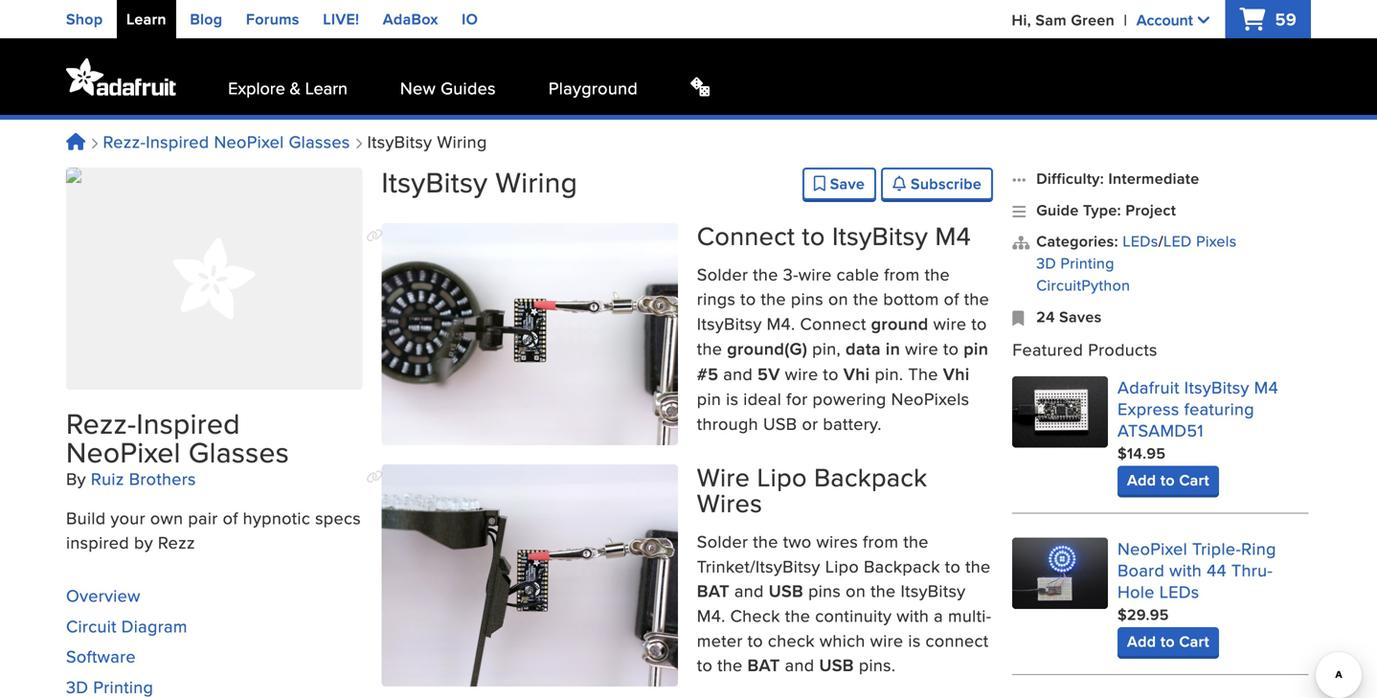 Task type: vqa. For each thing, say whether or not it's contained in the screenshot.
This guide was first published on Jan 01, 2020. It was last updated on Jan 20, 2024.'s This
no



Task type: describe. For each thing, give the bounding box(es) containing it.
pin inside pin #5
[[964, 336, 989, 361]]

adafruit logo image
[[66, 57, 176, 96]]

guide type element
[[1013, 199, 1309, 221]]

adafruit itsybitsy m4 express featuring atsamd51 $14.95 add to cart
[[1118, 375, 1279, 491]]

or
[[802, 411, 819, 436]]

two
[[783, 529, 812, 554]]

type:
[[1084, 199, 1122, 221]]

is inside and 5v wire to vhi pin. the vhi pin is ideal for powering neopixels through usb or battery.
[[726, 387, 739, 411]]

backpack inside wire lipo backpack wires
[[814, 459, 928, 496]]

rezz- for rezz-inspired neopixel glasses by ruiz brothers
[[66, 403, 136, 444]]

guides
[[441, 75, 496, 100]]

0 horizontal spatial m4
[[935, 217, 972, 254]]

rezz- for rezz-inspired neopixel glasses
[[103, 129, 146, 154]]

ruiz brothers link
[[91, 467, 196, 491]]

circuit diagram link
[[66, 614, 188, 638]]

and inside and 5v wire to vhi pin. the vhi pin is ideal for powering neopixels through usb or battery.
[[724, 362, 753, 386]]

check
[[731, 604, 781, 628]]

add to cart link for to
[[1118, 466, 1220, 495]]

59
[[1271, 7, 1297, 32]]

3d printing link
[[1037, 252, 1115, 274]]

explore
[[228, 75, 285, 100]]

guide categories element
[[1013, 230, 1309, 296]]

powering
[[813, 387, 887, 411]]

through
[[697, 411, 759, 436]]

subscribe
[[907, 172, 982, 195]]

connect to itsybitsy m4
[[697, 217, 972, 254]]

the left favorites count icon
[[964, 287, 990, 311]]

link image for connect
[[366, 229, 383, 242]]

with inside neopixel triple-ring board with 44 thru- hole leds $29.95 add to cart
[[1170, 558, 1202, 582]]

breadcrumbs element
[[66, 129, 487, 154]]

and inside solder the two wires from the trinket/itsybitsy lipo backpack to the bat and usb
[[735, 579, 764, 603]]

to down check
[[748, 628, 764, 653]]

difficulty:
[[1037, 167, 1105, 190]]

on inside solder the 3-wire cable from the rings to the pins on the bottom of the itsybitsy m4. connect
[[829, 287, 849, 311]]

led_pixels_itsy neo wiring.jpg image
[[382, 223, 678, 446]]

learn link
[[126, 8, 167, 30]]

bat and usb pins.
[[748, 653, 896, 678]]

solder for on
[[697, 262, 748, 286]]

categories:
[[1037, 230, 1119, 253]]

pair
[[188, 506, 218, 530]]

cart inside adafruit itsybitsy m4 express featuring atsamd51 $14.95 add to cart
[[1180, 469, 1210, 491]]

to inside wire to the
[[972, 311, 987, 336]]

by
[[66, 467, 86, 491]]

bat inside solder the two wires from the trinket/itsybitsy lipo backpack to the bat and usb
[[697, 579, 730, 604]]

/
[[1159, 230, 1164, 253]]

rings
[[697, 287, 736, 311]]

the up trinket/itsybitsy
[[753, 529, 779, 554]]

trinket/itsybitsy
[[697, 554, 821, 578]]

neopixel for rezz-inspired neopixel glasses by ruiz brothers
[[66, 432, 181, 473]]

chevron right image
[[355, 138, 363, 149]]

featured products
[[1013, 337, 1158, 362]]

neopixel for rezz-inspired neopixel glasses
[[214, 129, 284, 154]]

44
[[1207, 558, 1227, 582]]

#5
[[697, 362, 719, 386]]

ground(g) pin, data in wire to
[[727, 336, 964, 361]]

board
[[1118, 558, 1165, 582]]

live! link
[[323, 8, 360, 30]]

to inside neopixel triple-ring board with 44 thru- hole leds $29.95 add to cart
[[1161, 630, 1175, 653]]

neopixel triple-ring board with 44 thru- hole leds $29.95 add to cart
[[1118, 536, 1277, 653]]

inspired for rezz-inspired neopixel glasses
[[146, 129, 209, 154]]

itsybitsy inside adafruit itsybitsy m4 express featuring atsamd51 $14.95 add to cart
[[1185, 375, 1250, 399]]

ring
[[1242, 536, 1277, 561]]

the up check
[[785, 604, 811, 628]]

explore & learn button
[[228, 75, 348, 100]]

guide
[[1037, 199, 1079, 221]]

wiring inside breadcrumbs element
[[437, 129, 487, 154]]

link image for wire
[[366, 470, 383, 484]]

1 vertical spatial bat
[[748, 653, 780, 678]]

specs
[[315, 506, 361, 530]]

bookmark o image
[[814, 176, 826, 191]]

1 vertical spatial itsybitsy wiring
[[382, 161, 578, 203]]

itsybitsy inside pins on the itsybitsy m4. check the continuity with a multi- meter to check which wire is connect to the
[[901, 579, 966, 603]]

wire inside ground(g) pin, data in wire to
[[906, 336, 939, 361]]

3d
[[1037, 252, 1057, 274]]

featured products for guide region
[[1013, 337, 1309, 698]]

view a random guide image
[[691, 77, 710, 96]]

2 vhi from the left
[[943, 362, 970, 386]]

guide type image
[[1013, 199, 1027, 221]]

data
[[846, 336, 881, 361]]

on inside pins on the itsybitsy m4. check the continuity with a multi- meter to check which wire is connect to the
[[846, 579, 866, 603]]

led
[[1164, 230, 1192, 252]]

the up multi-
[[966, 554, 991, 578]]

learn inside "popup button"
[[305, 75, 348, 100]]

itsybitsy up cable
[[833, 217, 928, 254]]

diagram
[[121, 614, 188, 638]]

project
[[1126, 199, 1177, 221]]

&
[[290, 75, 301, 100]]

hypnotic
[[243, 506, 310, 530]]

24
[[1037, 305, 1056, 328]]

atsamd51
[[1118, 418, 1204, 442]]

forums link
[[246, 8, 300, 30]]

multi-
[[948, 604, 992, 628]]

1 vhi from the left
[[844, 362, 870, 386]]

and 5v wire to vhi pin. the vhi pin is ideal for powering neopixels through usb or battery.
[[697, 362, 970, 436]]

adabox
[[383, 8, 438, 30]]

glasses for rezz-inspired neopixel glasses
[[289, 129, 350, 154]]

guide tagline element
[[66, 506, 363, 555]]

lipo inside solder the two wires from the trinket/itsybitsy lipo backpack to the bat and usb
[[826, 554, 859, 578]]

to inside ground(g) pin, data in wire to
[[944, 336, 959, 361]]

categories image
[[1013, 231, 1027, 296]]

m4. inside pins on the itsybitsy m4. check the continuity with a multi- meter to check which wire is connect to the
[[697, 604, 726, 628]]

add inside neopixel triple-ring board with 44 thru- hole leds $29.95 add to cart
[[1128, 630, 1157, 653]]

pins.
[[859, 653, 896, 677]]

guide type: project
[[1037, 199, 1177, 221]]

the
[[909, 362, 939, 386]]

wire inside pins on the itsybitsy m4. check the continuity with a multi- meter to check which wire is connect to the
[[871, 628, 904, 653]]

pixels
[[1197, 230, 1237, 252]]

live!
[[323, 8, 360, 30]]

blog link
[[190, 8, 223, 30]]

wire to the
[[697, 311, 987, 361]]

build your own pair of hypnotic specs inspired by rezz
[[66, 506, 361, 555]]

add inside adafruit itsybitsy m4 express featuring atsamd51 $14.95 add to cart
[[1128, 469, 1157, 491]]

for
[[787, 387, 808, 411]]

the left 3-
[[753, 262, 779, 286]]

m4. inside solder the 3-wire cable from the rings to the pins on the bottom of the itsybitsy m4. connect
[[767, 311, 796, 336]]

m4 inside adafruit itsybitsy m4 express featuring atsamd51 $14.95 add to cart
[[1255, 375, 1279, 399]]

triple-
[[1193, 536, 1242, 561]]

new guides
[[400, 75, 496, 100]]

overview
[[66, 584, 141, 608]]

ground
[[871, 311, 929, 336]]

rezz-inspired neopixel glasses by ruiz brothers
[[66, 403, 289, 491]]

2 vertical spatial usb
[[820, 653, 854, 678]]

to inside solder the two wires from the trinket/itsybitsy lipo backpack to the bat and usb
[[945, 554, 961, 578]]

products
[[1089, 337, 1158, 362]]

pin,
[[813, 336, 841, 361]]

shop
[[66, 8, 103, 30]]

led_pixels_itsy lipo wiring.jpg image
[[382, 465, 678, 687]]

wire inside and 5v wire to vhi pin. the vhi pin is ideal for powering neopixels through usb or battery.
[[785, 362, 819, 386]]



Task type: locate. For each thing, give the bounding box(es) containing it.
0 vertical spatial glasses
[[289, 129, 350, 154]]

1 cart from the top
[[1180, 469, 1210, 491]]

led pixels link
[[1164, 230, 1237, 252]]

save link
[[803, 168, 877, 200]]

neopixel
[[214, 129, 284, 154], [66, 432, 181, 473], [1118, 536, 1188, 561]]

wire down connect to itsybitsy m4
[[799, 262, 832, 286]]

cart down neopixel triple-ring board with 44 thru- hole leds link
[[1180, 630, 1210, 653]]

0 horizontal spatial is
[[726, 387, 739, 411]]

vhi up powering
[[844, 362, 870, 386]]

to right rings
[[741, 287, 756, 311]]

1 vertical spatial from
[[863, 529, 899, 554]]

0 vertical spatial itsybitsy wiring
[[363, 129, 487, 154]]

0 vertical spatial link image
[[366, 229, 383, 242]]

usb inside and 5v wire to vhi pin. the vhi pin is ideal for powering neopixels through usb or battery.
[[764, 411, 798, 436]]

to left favorites count icon
[[972, 311, 987, 336]]

overview circuit diagram software
[[66, 584, 188, 669]]

connect up pin,
[[800, 311, 867, 336]]

bat up meter
[[697, 579, 730, 604]]

leds
[[1123, 230, 1159, 252], [1160, 579, 1200, 604]]

2 page content region from the top
[[366, 217, 994, 698]]

learn left blog link
[[126, 8, 167, 30]]

to up neopixels
[[944, 336, 959, 361]]

neopixel inside neopixel triple-ring board with 44 thru- hole leds $29.95 add to cart
[[1118, 536, 1188, 561]]

pins down 3-
[[791, 287, 824, 311]]

adafruit
[[1118, 375, 1180, 399]]

1 vertical spatial add
[[1128, 630, 1157, 653]]

solder inside solder the 3-wire cable from the rings to the pins on the bottom of the itsybitsy m4. connect
[[697, 262, 748, 286]]

and
[[724, 362, 753, 386], [735, 579, 764, 603], [785, 653, 815, 677]]

blog
[[190, 8, 223, 30]]

1 vertical spatial m4.
[[697, 604, 726, 628]]

connect inside solder the 3-wire cable from the rings to the pins on the bottom of the itsybitsy m4. connect
[[800, 311, 867, 336]]

2 link image from the top
[[366, 470, 383, 484]]

itsybitsy down rings
[[697, 311, 762, 336]]

backpack inside solder the two wires from the trinket/itsybitsy lipo backpack to the bat and usb
[[864, 554, 941, 578]]

with
[[1170, 558, 1202, 582], [897, 604, 929, 628]]

the down 3-
[[761, 287, 786, 311]]

1 vertical spatial leds
[[1160, 579, 1200, 604]]

0 horizontal spatial vhi
[[844, 362, 870, 386]]

green
[[1071, 9, 1115, 31]]

2 cart from the top
[[1180, 630, 1210, 653]]

on
[[829, 287, 849, 311], [846, 579, 866, 603]]

1 horizontal spatial leds
[[1160, 579, 1200, 604]]

m4. up ground(g)
[[767, 311, 796, 336]]

wire inside solder the 3-wire cable from the rings to the pins on the bottom of the itsybitsy m4. connect
[[799, 262, 832, 286]]

wire up for
[[785, 362, 819, 386]]

itsybitsy inside breadcrumbs element
[[367, 129, 432, 154]]

1 vertical spatial pins
[[809, 579, 841, 603]]

guide information element
[[66, 168, 363, 555]]

playground
[[549, 75, 638, 100]]

usb down for
[[764, 411, 798, 436]]

1 vertical spatial cart
[[1180, 630, 1210, 653]]

neopixels
[[892, 387, 970, 411]]

0 vertical spatial lipo
[[757, 459, 807, 496]]

itsybitsy wiring down the guides
[[382, 161, 578, 203]]

vhi right the
[[943, 362, 970, 386]]

0 horizontal spatial with
[[897, 604, 929, 628]]

solder the 3-wire cable from the rings to the pins on the bottom of the itsybitsy m4. connect
[[697, 262, 990, 336]]

1 vertical spatial inspired
[[136, 403, 240, 444]]

5v
[[758, 362, 781, 386]]

the down meter
[[718, 653, 743, 677]]

add to cart link down '$29.95'
[[1118, 627, 1220, 656]]

1 vertical spatial add to cart link
[[1118, 627, 1220, 656]]

m4.
[[767, 311, 796, 336], [697, 604, 726, 628]]

the right wires
[[904, 529, 929, 554]]

2 horizontal spatial neopixel
[[1118, 536, 1188, 561]]

wires
[[697, 485, 763, 522]]

to inside solder the 3-wire cable from the rings to the pins on the bottom of the itsybitsy m4. connect
[[741, 287, 756, 311]]

0 horizontal spatial bat
[[697, 579, 730, 604]]

to inside and 5v wire to vhi pin. the vhi pin is ideal for powering neopixels through usb or battery.
[[823, 362, 839, 386]]

glasses up pair
[[189, 432, 289, 473]]

the up continuity
[[871, 579, 896, 603]]

0 horizontal spatial learn
[[126, 8, 167, 30]]

glasses
[[289, 129, 350, 154], [189, 432, 289, 473]]

from
[[885, 262, 920, 286], [863, 529, 899, 554]]

1 vertical spatial on
[[846, 579, 866, 603]]

1 vertical spatial neopixel
[[66, 432, 181, 473]]

0 vertical spatial m4
[[935, 217, 972, 254]]

adabox link
[[383, 8, 438, 30]]

to up multi-
[[945, 554, 961, 578]]

24 saves
[[1037, 305, 1102, 328]]

1 add to cart link from the top
[[1118, 466, 1220, 495]]

1 vertical spatial is
[[909, 628, 921, 653]]

of right pair
[[223, 506, 238, 530]]

from inside solder the 3-wire cable from the rings to the pins on the bottom of the itsybitsy m4. connect
[[885, 262, 920, 286]]

2 add to cart link from the top
[[1118, 627, 1220, 656]]

page content region
[[366, 161, 994, 698], [366, 217, 994, 698]]

1 horizontal spatial learn
[[305, 75, 348, 100]]

from up bottom
[[885, 262, 920, 286]]

0 horizontal spatial lipo
[[757, 459, 807, 496]]

the up #5
[[697, 336, 723, 361]]

pin #5
[[697, 336, 989, 386]]

0 vertical spatial cart
[[1180, 469, 1210, 491]]

pin inside and 5v wire to vhi pin. the vhi pin is ideal for powering neopixels through usb or battery.
[[697, 387, 722, 411]]

0 horizontal spatial neopixel
[[66, 432, 181, 473]]

1 vertical spatial lipo
[[826, 554, 859, 578]]

rezz- up ruiz
[[66, 403, 136, 444]]

add down $14.95
[[1128, 469, 1157, 491]]

pins on the itsybitsy m4. check the continuity with a multi- meter to check which wire is connect to the
[[697, 579, 992, 677]]

learn home image
[[66, 133, 86, 150]]

lipo down wires
[[826, 554, 859, 578]]

usb
[[764, 411, 798, 436], [769, 579, 804, 604], [820, 653, 854, 678]]

1 vertical spatial pin
[[697, 387, 722, 411]]

glasses for rezz-inspired neopixel glasses by ruiz brothers
[[189, 432, 289, 473]]

1 horizontal spatial m4
[[1255, 375, 1279, 399]]

wire
[[697, 459, 750, 496]]

lipo right wire
[[757, 459, 807, 496]]

rezz- inside breadcrumbs element
[[103, 129, 146, 154]]

learn right &
[[305, 75, 348, 100]]

is inside pins on the itsybitsy m4. check the continuity with a multi- meter to check which wire is connect to the
[[909, 628, 921, 653]]

circuitpython
[[1037, 274, 1131, 296]]

1 vertical spatial m4
[[1255, 375, 1279, 399]]

rezz-inspired neopixel glasses
[[103, 129, 350, 154]]

of inside solder the 3-wire cable from the rings to the pins on the bottom of the itsybitsy m4. connect
[[944, 287, 960, 311]]

your
[[111, 506, 145, 530]]

0 horizontal spatial leds
[[1123, 230, 1159, 252]]

0 vertical spatial bat
[[697, 579, 730, 604]]

explore & learn
[[228, 75, 348, 100]]

ruiz
[[91, 467, 124, 491]]

chevron right image
[[91, 138, 98, 149]]

backpack up a
[[864, 554, 941, 578]]

software
[[66, 644, 136, 669]]

itsybitsy up a
[[901, 579, 966, 603]]

link image
[[366, 229, 383, 242], [366, 470, 383, 484]]

adafruit itsybitsy m4 express featuring atsamd51 link
[[1118, 375, 1279, 442]]

to down '$29.95'
[[1161, 630, 1175, 653]]

1 vertical spatial link image
[[366, 470, 383, 484]]

inspired up brothers
[[136, 403, 240, 444]]

itsybitsy wiring down new
[[363, 129, 487, 154]]

guide pages element
[[66, 574, 363, 698]]

software link
[[66, 644, 136, 669]]

skill level image
[[1013, 168, 1027, 190]]

wire lipo backpack wires
[[697, 459, 928, 522]]

hole
[[1118, 579, 1155, 604]]

cart down atsamd51
[[1180, 469, 1210, 491]]

battery.
[[823, 411, 882, 436]]

with left a
[[897, 604, 929, 628]]

wire inside wire to the
[[934, 311, 967, 336]]

circuitpython link
[[1037, 274, 1131, 296]]

wire up pins.
[[871, 628, 904, 653]]

$29.95
[[1118, 603, 1169, 626]]

add down '$29.95'
[[1128, 630, 1157, 653]]

brothers
[[129, 467, 196, 491]]

printing
[[1061, 252, 1115, 274]]

solder down wires
[[697, 529, 748, 554]]

add to cart link down $14.95
[[1118, 466, 1220, 495]]

and right #5
[[724, 362, 753, 386]]

0 vertical spatial is
[[726, 387, 739, 411]]

and up check
[[735, 579, 764, 603]]

0 vertical spatial rezz-
[[103, 129, 146, 154]]

1 solder from the top
[[697, 262, 748, 286]]

0 vertical spatial and
[[724, 362, 753, 386]]

categories: leds / led pixels 3d printing circuitpython
[[1037, 230, 1237, 296]]

0 vertical spatial m4.
[[767, 311, 796, 336]]

0 vertical spatial add
[[1128, 469, 1157, 491]]

1 vertical spatial and
[[735, 579, 764, 603]]

rezz
[[158, 530, 195, 555]]

0 vertical spatial neopixel
[[214, 129, 284, 154]]

0 vertical spatial pins
[[791, 287, 824, 311]]

1 horizontal spatial m4.
[[767, 311, 796, 336]]

solder the two wires from the trinket/itsybitsy lipo backpack to the bat and usb
[[697, 529, 991, 604]]

m4
[[935, 217, 972, 254], [1255, 375, 1279, 399]]

itsybitsy down "new guides" link
[[382, 161, 488, 203]]

on down cable
[[829, 287, 849, 311]]

1 vertical spatial rezz-
[[66, 403, 136, 444]]

page content region containing connect to itsybitsy m4
[[366, 217, 994, 698]]

lipo
[[757, 459, 807, 496], [826, 554, 859, 578]]

check
[[768, 628, 815, 653]]

rezz-
[[103, 129, 146, 154], [66, 403, 136, 444]]

bottom
[[884, 287, 939, 311]]

guide metadata element
[[1013, 167, 1309, 328]]

leds inside neopixel triple-ring board with 44 thru- hole leds $29.95 add to cart
[[1160, 579, 1200, 604]]

connect
[[697, 217, 795, 254], [800, 311, 867, 336]]

pin down #5
[[697, 387, 722, 411]]

circuit
[[66, 614, 117, 638]]

1 vertical spatial with
[[897, 604, 929, 628]]

0 vertical spatial connect
[[697, 217, 795, 254]]

to down pin,
[[823, 362, 839, 386]]

on up continuity
[[846, 579, 866, 603]]

of inside build your own pair of hypnotic specs inspired by rezz
[[223, 506, 238, 530]]

the
[[753, 262, 779, 286], [925, 262, 950, 286], [761, 287, 786, 311], [854, 287, 879, 311], [964, 287, 990, 311], [697, 336, 723, 361], [753, 529, 779, 554], [904, 529, 929, 554], [966, 554, 991, 578], [871, 579, 896, 603], [785, 604, 811, 628], [718, 653, 743, 677]]

1 horizontal spatial is
[[909, 628, 921, 653]]

glasses left chevron right icon
[[289, 129, 350, 154]]

glasses inside breadcrumbs element
[[289, 129, 350, 154]]

1 vertical spatial wiring
[[496, 161, 578, 203]]

sam
[[1036, 9, 1067, 31]]

inspired right chevron right image
[[146, 129, 209, 154]]

1 vertical spatial of
[[223, 506, 238, 530]]

|
[[1124, 9, 1128, 31]]

cart inside neopixel triple-ring board with 44 thru- hole leds $29.95 add to cart
[[1180, 630, 1210, 653]]

page content region containing itsybitsy wiring
[[366, 161, 994, 698]]

wire down bottom
[[934, 311, 967, 336]]

0 horizontal spatial connect
[[697, 217, 795, 254]]

1 horizontal spatial neopixel
[[214, 129, 284, 154]]

0 vertical spatial add to cart link
[[1118, 466, 1220, 495]]

neopixel inside breadcrumbs element
[[214, 129, 284, 154]]

the inside wire to the
[[697, 336, 723, 361]]

is left connect
[[909, 628, 921, 653]]

cable
[[837, 262, 880, 286]]

usb down which at bottom right
[[820, 653, 854, 678]]

1 link image from the top
[[366, 229, 383, 242]]

0 horizontal spatial m4.
[[697, 604, 726, 628]]

0 vertical spatial solder
[[697, 262, 748, 286]]

1 vertical spatial backpack
[[864, 554, 941, 578]]

continuity
[[816, 604, 892, 628]]

0 horizontal spatial wiring
[[437, 129, 487, 154]]

1 vertical spatial solder
[[697, 529, 748, 554]]

0 horizontal spatial pin
[[697, 387, 722, 411]]

page content region for guide type element
[[366, 161, 994, 698]]

itsybitsy wiring inside breadcrumbs element
[[363, 129, 487, 154]]

0 vertical spatial wiring
[[437, 129, 487, 154]]

0 vertical spatial learn
[[126, 8, 167, 30]]

subscribe link
[[882, 168, 994, 200]]

difficulty: intermediate
[[1037, 167, 1200, 190]]

leds inside categories: leds / led pixels 3d printing circuitpython
[[1123, 230, 1159, 252]]

1 add from the top
[[1128, 469, 1157, 491]]

wire up the
[[906, 336, 939, 361]]

glasses inside the rezz-inspired neopixel glasses by ruiz brothers
[[189, 432, 289, 473]]

0 horizontal spatial of
[[223, 506, 238, 530]]

0 vertical spatial with
[[1170, 558, 1202, 582]]

1 horizontal spatial lipo
[[826, 554, 859, 578]]

2 solder from the top
[[697, 529, 748, 554]]

account
[[1137, 9, 1194, 31]]

and inside the bat and usb pins.
[[785, 653, 815, 677]]

itsybitsy
[[367, 129, 432, 154], [382, 161, 488, 203], [833, 217, 928, 254], [697, 311, 762, 336], [1185, 375, 1250, 399], [901, 579, 966, 603]]

pins up continuity
[[809, 579, 841, 603]]

in
[[886, 336, 901, 361]]

forums
[[246, 8, 300, 30]]

to
[[802, 217, 826, 254], [741, 287, 756, 311], [972, 311, 987, 336], [944, 336, 959, 361], [823, 362, 839, 386], [1161, 469, 1175, 491], [945, 554, 961, 578], [748, 628, 764, 653], [1161, 630, 1175, 653], [697, 653, 713, 677]]

is up through
[[726, 387, 739, 411]]

of right bottom
[[944, 287, 960, 311]]

2 add from the top
[[1128, 630, 1157, 653]]

inspired inside the rezz-inspired neopixel glasses by ruiz brothers
[[136, 403, 240, 444]]

1 vertical spatial usb
[[769, 579, 804, 604]]

usb inside solder the two wires from the trinket/itsybitsy lipo backpack to the bat and usb
[[769, 579, 804, 604]]

pins inside pins on the itsybitsy m4. check the continuity with a multi- meter to check which wire is connect to the
[[809, 579, 841, 603]]

account button
[[1137, 9, 1210, 32]]

2 vertical spatial neopixel
[[1118, 536, 1188, 561]]

and down check
[[785, 653, 815, 677]]

1 vertical spatial connect
[[800, 311, 867, 336]]

to down $14.95
[[1161, 469, 1175, 491]]

backpack down battery.
[[814, 459, 928, 496]]

to inside adafruit itsybitsy m4 express featuring atsamd51 $14.95 add to cart
[[1161, 469, 1175, 491]]

itsybitsy inside solder the 3-wire cable from the rings to the pins on the bottom of the itsybitsy m4. connect
[[697, 311, 762, 336]]

pins inside solder the 3-wire cable from the rings to the pins on the bottom of the itsybitsy m4. connect
[[791, 287, 824, 311]]

itsybitsy right "adafruit"
[[1185, 375, 1250, 399]]

guide favorites count element
[[1013, 305, 1309, 328]]

add to cart link for leds
[[1118, 627, 1220, 656]]

usb down trinket/itsybitsy
[[769, 579, 804, 604]]

0 vertical spatial inspired
[[146, 129, 209, 154]]

pin up neopixels
[[964, 336, 989, 361]]

rezz- right chevron right image
[[103, 129, 146, 154]]

skill level element
[[1013, 167, 1309, 190]]

save
[[826, 172, 865, 195]]

1 page content region from the top
[[366, 161, 994, 698]]

0 vertical spatial leds
[[1123, 230, 1159, 252]]

the up bottom
[[925, 262, 950, 286]]

0 vertical spatial on
[[829, 287, 849, 311]]

with left the 44 at right
[[1170, 558, 1202, 582]]

0 vertical spatial backpack
[[814, 459, 928, 496]]

new
[[400, 75, 436, 100]]

rezz- inside the rezz-inspired neopixel glasses by ruiz brothers
[[66, 403, 136, 444]]

1 horizontal spatial of
[[944, 287, 960, 311]]

1 horizontal spatial pin
[[964, 336, 989, 361]]

1 vertical spatial glasses
[[189, 432, 289, 473]]

m4. up meter
[[697, 604, 726, 628]]

0 vertical spatial from
[[885, 262, 920, 286]]

solder for bat
[[697, 529, 748, 554]]

with inside pins on the itsybitsy m4. check the continuity with a multi- meter to check which wire is connect to the
[[897, 604, 929, 628]]

neopixel inside the rezz-inspired neopixel glasses by ruiz brothers
[[66, 432, 181, 473]]

bell o image
[[893, 176, 907, 191]]

favorites count image
[[1013, 306, 1027, 328]]

1 horizontal spatial with
[[1170, 558, 1202, 582]]

playground link
[[549, 75, 638, 100]]

a
[[934, 604, 944, 628]]

from right wires
[[863, 529, 899, 554]]

1 horizontal spatial wiring
[[496, 161, 578, 203]]

bat down check
[[748, 653, 780, 678]]

by
[[134, 530, 153, 555]]

1 vertical spatial learn
[[305, 75, 348, 100]]

the down cable
[[854, 287, 879, 311]]

connect up 3-
[[697, 217, 795, 254]]

to down meter
[[697, 653, 713, 677]]

lipo inside wire lipo backpack wires
[[757, 459, 807, 496]]

0 vertical spatial usb
[[764, 411, 798, 436]]

solder inside solder the two wires from the trinket/itsybitsy lipo backpack to the bat and usb
[[697, 529, 748, 554]]

inspired for rezz-inspired neopixel glasses by ruiz brothers
[[136, 403, 240, 444]]

to down bookmark o icon
[[802, 217, 826, 254]]

itsybitsy right chevron right icon
[[367, 129, 432, 154]]

page content region for guide metadata element on the right top of page
[[366, 217, 994, 698]]

inspired inside breadcrumbs element
[[146, 129, 209, 154]]

1 horizontal spatial bat
[[748, 653, 780, 678]]

2 vertical spatial and
[[785, 653, 815, 677]]

thru-
[[1232, 558, 1273, 582]]

1 horizontal spatial connect
[[800, 311, 867, 336]]

from inside solder the two wires from the trinket/itsybitsy lipo backpack to the bat and usb
[[863, 529, 899, 554]]

pin.
[[875, 362, 904, 386]]

add to cart link
[[1118, 466, 1220, 495], [1118, 627, 1220, 656]]

solder up rings
[[697, 262, 748, 286]]

0 vertical spatial of
[[944, 287, 960, 311]]

saves
[[1060, 305, 1102, 328]]

0 vertical spatial pin
[[964, 336, 989, 361]]

1 horizontal spatial vhi
[[943, 362, 970, 386]]



